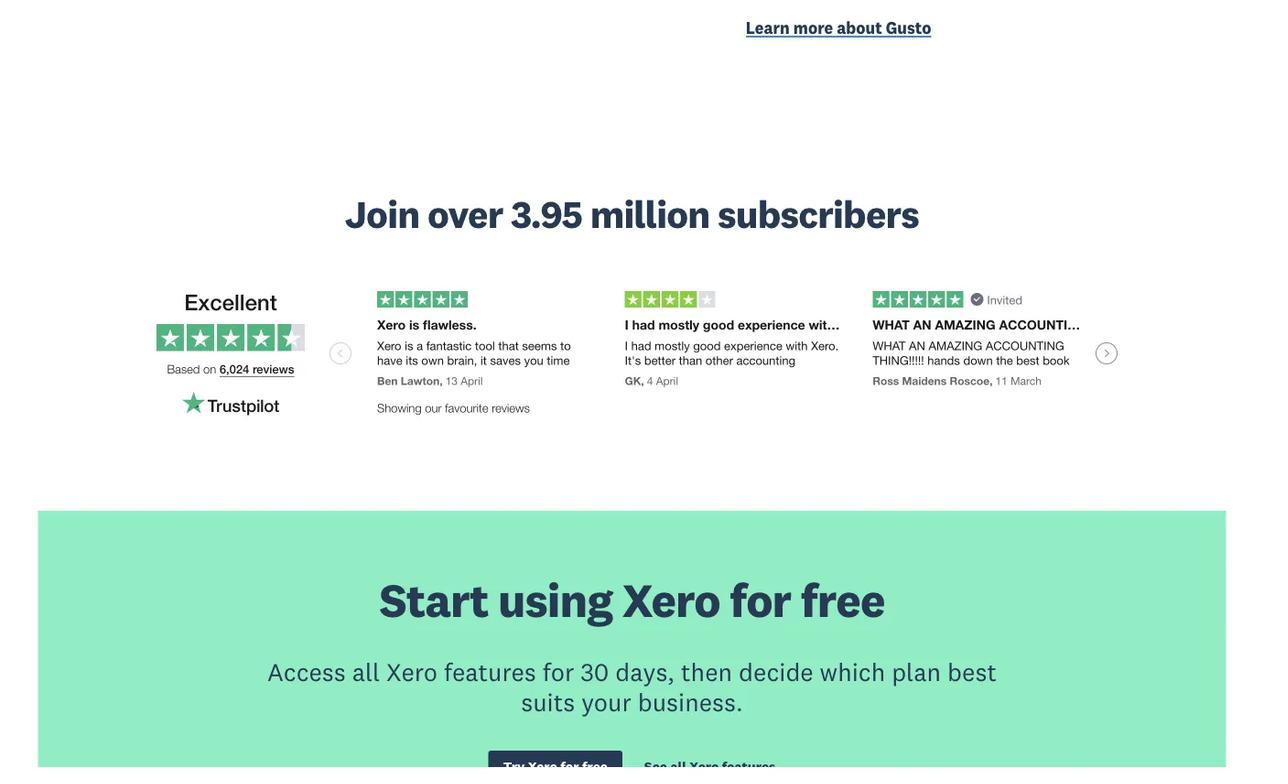 Task type: vqa. For each thing, say whether or not it's contained in the screenshot.
Start using Xero for free on the bottom
yes



Task type: locate. For each thing, give the bounding box(es) containing it.
1 vertical spatial xero
[[386, 656, 438, 688]]

0 horizontal spatial for
[[543, 656, 574, 688]]

learn more about gusto
[[746, 17, 932, 37]]

xero up days,
[[623, 571, 720, 630]]

xero inside the access all xero features for 30 days, then decide which plan best suits your business.
[[386, 656, 438, 688]]

which
[[820, 656, 886, 688]]

1 horizontal spatial xero
[[623, 571, 720, 630]]

your
[[582, 687, 632, 718]]

access all xero features for 30 days, then decide which plan best suits your business.
[[267, 656, 997, 718]]

join
[[345, 190, 420, 238]]

0 vertical spatial for
[[730, 571, 791, 630]]

1 vertical spatial for
[[543, 656, 574, 688]]

over
[[428, 190, 503, 238]]

suits
[[521, 687, 575, 718]]

0 vertical spatial xero
[[623, 571, 720, 630]]

30
[[581, 656, 609, 688]]

xero right all
[[386, 656, 438, 688]]

for inside the access all xero features for 30 days, then decide which plan best suits your business.
[[543, 656, 574, 688]]

learn
[[746, 17, 790, 37]]

xero for features
[[386, 656, 438, 688]]

for left "30" at the bottom left
[[543, 656, 574, 688]]

0 horizontal spatial xero
[[386, 656, 438, 688]]

using
[[498, 571, 613, 630]]

xero
[[623, 571, 720, 630], [386, 656, 438, 688]]

days,
[[616, 656, 675, 688]]

for
[[730, 571, 791, 630], [543, 656, 574, 688]]

join over 3.95 million subscribers
[[345, 190, 920, 238]]

million
[[590, 190, 710, 238]]

for up decide
[[730, 571, 791, 630]]



Task type: describe. For each thing, give the bounding box(es) containing it.
subscribers
[[718, 190, 920, 238]]

about
[[837, 17, 882, 37]]

decide
[[739, 656, 814, 688]]

3.95
[[511, 190, 583, 238]]

all
[[352, 656, 380, 688]]

start using xero for free
[[380, 571, 885, 630]]

access
[[267, 656, 346, 688]]

gusto
[[886, 17, 932, 37]]

more
[[794, 17, 834, 37]]

1 horizontal spatial for
[[730, 571, 791, 630]]

plan
[[892, 656, 941, 688]]

xero for for
[[623, 571, 720, 630]]

learn more about gusto link
[[746, 17, 1126, 41]]

start
[[380, 571, 489, 630]]

business.
[[638, 687, 743, 718]]

free
[[801, 571, 885, 630]]

then
[[681, 656, 733, 688]]

features
[[444, 656, 536, 688]]

best
[[948, 656, 997, 688]]



